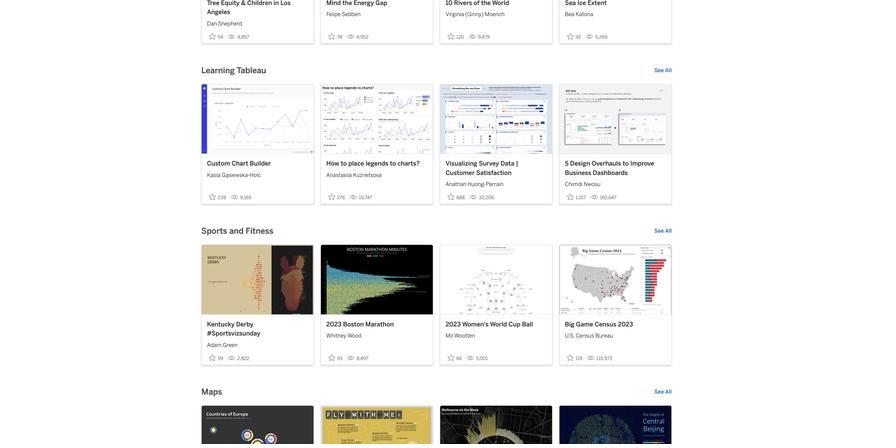 Task type: vqa. For each thing, say whether or not it's contained in the screenshot.


Task type: describe. For each thing, give the bounding box(es) containing it.
kasia gąsiewska-holc
[[207, 172, 261, 178]]

92
[[576, 34, 581, 40]]

boston
[[343, 321, 364, 328]]

5,269
[[595, 34, 608, 40]]

see for tableau
[[654, 67, 664, 74]]

|
[[516, 160, 518, 168]]

kentucky derby #sportsvizsunday link
[[207, 320, 308, 339]]

59
[[218, 356, 223, 362]]

u.s. census bureau link
[[565, 330, 666, 340]]

4,857 views element
[[225, 32, 252, 43]]

tableau
[[237, 66, 266, 75]]

5,001 views element
[[464, 353, 491, 364]]

anastasiia
[[326, 172, 352, 178]]

4,952 views element
[[344, 32, 371, 43]]

see inside see all maps element
[[654, 389, 664, 395]]

see all link for and
[[654, 227, 672, 235]]

business
[[565, 169, 591, 177]]

holc
[[250, 172, 261, 178]]

78
[[337, 34, 342, 40]]

census inside big game census 2023 link
[[595, 321, 617, 328]]

custom chart builder link
[[207, 159, 308, 169]]

115,973
[[597, 356, 612, 362]]

add favorite button for visualizing survey data | customer satisfaction
[[446, 192, 467, 203]]

felipe sebben
[[326, 11, 361, 18]]

10,747 views element
[[347, 192, 375, 204]]

add favorite button for kentucky derby #sportsvizsunday
[[207, 353, 225, 364]]

design
[[570, 160, 590, 168]]

9,165 views element
[[228, 192, 254, 204]]

bureau
[[596, 333, 613, 339]]

3 see all from the top
[[654, 389, 672, 395]]

5 design overhauls to improve business dashboards
[[565, 160, 654, 177]]

custom
[[207, 160, 230, 168]]

legends
[[366, 160, 388, 168]]

marathon
[[365, 321, 394, 328]]

3 see all link from the top
[[654, 388, 672, 396]]

all for and
[[665, 228, 672, 234]]

1 to from the left
[[341, 160, 347, 168]]

see all sports and fitness element
[[654, 227, 672, 235]]

virginia
[[446, 11, 464, 18]]

kentucky
[[207, 321, 235, 328]]

adam green
[[207, 342, 238, 348]]

felipe
[[326, 11, 341, 18]]

sports
[[201, 226, 227, 236]]

Add Favorite button
[[446, 31, 466, 42]]

satisfaction
[[476, 169, 512, 177]]

how
[[326, 160, 339, 168]]

add favorite button for 2023 boston marathon
[[326, 353, 345, 364]]

kasia gąsiewska-holc link
[[207, 169, 308, 179]]

Add Favorite button
[[565, 353, 585, 364]]

in
[[274, 0, 279, 7]]

wootten
[[455, 333, 475, 339]]

Add Favorite button
[[207, 31, 225, 42]]

improve
[[630, 160, 654, 168]]

Add Favorite button
[[446, 353, 464, 364]]

5,269 views element
[[583, 32, 610, 43]]

2,822
[[237, 356, 249, 362]]

see all for and
[[654, 228, 672, 234]]

anastasiia kuznetsova
[[326, 172, 382, 178]]

how to place legends to charts? link
[[326, 159, 428, 169]]

anastasiia kuznetsova link
[[326, 169, 428, 179]]

add favorite button containing 92
[[565, 31, 583, 42]]

kentucky derby #sportsvizsunday
[[207, 321, 260, 338]]

sports and fitness heading
[[201, 226, 273, 237]]

anathan
[[446, 181, 467, 188]]

custom chart builder
[[207, 160, 271, 168]]

angeles
[[207, 9, 230, 16]]

derby
[[236, 321, 254, 328]]

see for and
[[654, 228, 664, 234]]

Add Favorite button
[[326, 31, 344, 42]]

whitney wood link
[[326, 330, 428, 340]]

239
[[218, 195, 226, 201]]

los
[[280, 0, 291, 7]]

5,001
[[476, 356, 488, 362]]

customer
[[446, 169, 475, 177]]

32,206
[[479, 195, 494, 201]]

4,952
[[357, 34, 369, 40]]

tree equity & children in los angeles
[[207, 0, 291, 16]]

2023 women's world cup ball
[[446, 321, 533, 328]]

276
[[337, 195, 345, 201]]

maps heading
[[201, 387, 222, 398]]

see all learning tableau element
[[654, 67, 672, 75]]

1,157
[[576, 195, 586, 201]]

add favorite button for custom chart builder
[[207, 192, 228, 203]]

children
[[247, 0, 272, 7]]

sports and fitness
[[201, 226, 273, 236]]

688
[[456, 195, 465, 201]]

9,479 views element
[[466, 32, 493, 43]]

fitness
[[246, 226, 273, 236]]

mo wootten link
[[446, 330, 547, 340]]

virginia (ginny) moench link
[[446, 8, 547, 19]]

charts?
[[398, 160, 420, 168]]

2023 for 2023 boston marathon
[[326, 321, 342, 328]]



Task type: locate. For each thing, give the bounding box(es) containing it.
see all link for tableau
[[654, 67, 672, 75]]

see all for tableau
[[654, 67, 672, 74]]

1 vertical spatial census
[[576, 333, 594, 339]]

2023 boston marathon link
[[326, 320, 428, 330]]

see
[[654, 67, 664, 74], [654, 228, 664, 234], [654, 389, 664, 395]]

add favorite button containing 239
[[207, 192, 228, 203]]

adam green link
[[207, 339, 308, 349]]

66
[[456, 356, 462, 362]]

bea katona
[[565, 11, 593, 18]]

maps
[[201, 387, 222, 397]]

to left improve
[[623, 160, 629, 168]]

chimdi nwosu
[[565, 181, 601, 188]]

adam
[[207, 342, 222, 348]]

overhauls
[[592, 160, 621, 168]]

10,747
[[359, 195, 372, 201]]

learning tableau heading
[[201, 65, 266, 76]]

4,857
[[237, 34, 249, 40]]

add favorite button down kasia
[[207, 192, 228, 203]]

visualizing survey data | customer satisfaction link
[[446, 159, 547, 178]]

0 horizontal spatial to
[[341, 160, 347, 168]]

2 vertical spatial see
[[654, 389, 664, 395]]

mo
[[446, 333, 454, 339]]

visualizing survey data | customer satisfaction
[[446, 160, 518, 177]]

dashboards
[[593, 169, 628, 177]]

u.s. census bureau
[[565, 333, 613, 339]]

place
[[348, 160, 364, 168]]

1 vertical spatial all
[[665, 228, 672, 234]]

to left charts?
[[390, 160, 396, 168]]

dan shepherd link
[[207, 17, 308, 28]]

1 vertical spatial see
[[654, 228, 664, 234]]

5
[[565, 160, 569, 168]]

add favorite button down chimdi
[[565, 192, 588, 203]]

dan shepherd
[[207, 20, 242, 27]]

all
[[665, 67, 672, 74], [665, 228, 672, 234], [665, 389, 672, 395]]

add favorite button for how to place legends to charts?
[[326, 192, 347, 203]]

1 horizontal spatial to
[[390, 160, 396, 168]]

2 vertical spatial all
[[665, 389, 672, 395]]

chart
[[232, 160, 248, 168]]

2 2023 from the left
[[446, 321, 461, 328]]

world
[[490, 321, 507, 328]]

1 2023 from the left
[[326, 321, 342, 328]]

2023 for 2023 women's world cup ball
[[446, 321, 461, 328]]

shepherd
[[218, 20, 242, 27]]

anathan huong-parrain link
[[446, 178, 547, 189]]

add favorite button containing 59
[[207, 353, 225, 364]]

0 vertical spatial see all
[[654, 67, 672, 74]]

0 vertical spatial see all link
[[654, 67, 672, 75]]

census down game
[[576, 333, 594, 339]]

9,479
[[478, 34, 490, 40]]

2023
[[326, 321, 342, 328], [446, 321, 461, 328], [618, 321, 633, 328]]

census inside u.s. census bureau link
[[576, 333, 594, 339]]

2 horizontal spatial to
[[623, 160, 629, 168]]

8,497
[[357, 356, 368, 362]]

u.s.
[[565, 333, 575, 339]]

add favorite button for 5 design overhauls to improve business dashboards
[[565, 192, 588, 203]]

115,973 views element
[[585, 353, 615, 364]]

ball
[[522, 321, 533, 328]]

165,647 views element
[[588, 192, 619, 204]]

census
[[595, 321, 617, 328], [576, 333, 594, 339]]

huong-
[[468, 181, 486, 188]]

census up bureau
[[595, 321, 617, 328]]

whitney wood
[[326, 333, 362, 339]]

workbook thumbnail image
[[202, 84, 314, 154], [321, 84, 433, 154], [440, 84, 552, 154], [560, 84, 672, 154], [202, 245, 314, 315], [321, 245, 433, 315], [440, 245, 552, 315], [560, 245, 672, 315], [202, 406, 314, 444], [321, 406, 433, 444], [440, 406, 552, 444], [560, 406, 672, 444]]

0 horizontal spatial census
[[576, 333, 594, 339]]

3 see from the top
[[654, 389, 664, 395]]

game
[[576, 321, 593, 328]]

how to place legends to charts?
[[326, 160, 420, 168]]

1 see all link from the top
[[654, 67, 672, 75]]

2023 boston marathon
[[326, 321, 394, 328]]

visualizing
[[446, 160, 477, 168]]

8,497 views element
[[345, 353, 371, 364]]

learning
[[201, 66, 235, 75]]

1 see from the top
[[654, 67, 664, 74]]

Add Favorite button
[[565, 31, 583, 42], [207, 192, 228, 203], [326, 192, 347, 203], [446, 192, 467, 203], [565, 192, 588, 203], [207, 353, 225, 364], [326, 353, 345, 364]]

to right the how at the top of page
[[341, 160, 347, 168]]

2023 up u.s. census bureau link
[[618, 321, 633, 328]]

2 vertical spatial see all
[[654, 389, 672, 395]]

1 horizontal spatial census
[[595, 321, 617, 328]]

3 to from the left
[[623, 160, 629, 168]]

add favorite button down the anathan
[[446, 192, 467, 203]]

add favorite button containing 1,157
[[565, 192, 588, 203]]

1 horizontal spatial 2023
[[446, 321, 461, 328]]

1 vertical spatial see all link
[[654, 227, 672, 235]]

see inside see all sports and fitness element
[[654, 228, 664, 234]]

wood
[[348, 333, 362, 339]]

32,206 views element
[[467, 192, 497, 204]]

2023 women's world cup ball link
[[446, 320, 547, 330]]

to inside 5 design overhauls to improve business dashboards
[[623, 160, 629, 168]]

1 see all from the top
[[654, 67, 672, 74]]

5 design overhauls to improve business dashboards link
[[565, 159, 666, 178]]

2023 up mo
[[446, 321, 461, 328]]

add favorite button containing 93
[[326, 353, 345, 364]]

2 see all from the top
[[654, 228, 672, 234]]

2 see from the top
[[654, 228, 664, 234]]

all for tableau
[[665, 67, 672, 74]]

add favorite button containing 276
[[326, 192, 347, 203]]

0 horizontal spatial 2023
[[326, 321, 342, 328]]

1 vertical spatial see all
[[654, 228, 672, 234]]

add favorite button down bea
[[565, 31, 583, 42]]

dan
[[207, 20, 217, 27]]

1 all from the top
[[665, 67, 672, 74]]

virginia (ginny) moench
[[446, 11, 505, 18]]

nwosu
[[584, 181, 601, 188]]

to
[[341, 160, 347, 168], [390, 160, 396, 168], [623, 160, 629, 168]]

big game census 2023
[[565, 321, 633, 328]]

parrain
[[486, 181, 504, 188]]

see inside 'see all learning tableau' element
[[654, 67, 664, 74]]

chimdi
[[565, 181, 583, 188]]

2023 up whitney
[[326, 321, 342, 328]]

0 vertical spatial all
[[665, 67, 672, 74]]

add favorite button down adam
[[207, 353, 225, 364]]

sebben
[[342, 11, 361, 18]]

gąsiewska-
[[222, 172, 250, 178]]

add favorite button down whitney
[[326, 353, 345, 364]]

120
[[456, 34, 464, 40]]

2 to from the left
[[390, 160, 396, 168]]

women's
[[462, 321, 489, 328]]

(ginny)
[[465, 11, 484, 18]]

3 2023 from the left
[[618, 321, 633, 328]]

bea
[[565, 11, 575, 18]]

0 vertical spatial census
[[595, 321, 617, 328]]

2 see all link from the top
[[654, 227, 672, 235]]

cup
[[509, 321, 521, 328]]

add favorite button containing 688
[[446, 192, 467, 203]]

2 all from the top
[[665, 228, 672, 234]]

add favorite button down anastasiia at the left top
[[326, 192, 347, 203]]

2,822 views element
[[225, 353, 252, 364]]

felipe sebben link
[[326, 8, 428, 19]]

3 all from the top
[[665, 389, 672, 395]]

mo wootten
[[446, 333, 475, 339]]

bea katona link
[[565, 8, 666, 19]]

equity
[[221, 0, 240, 7]]

0 vertical spatial see
[[654, 67, 664, 74]]

2 horizontal spatial 2023
[[618, 321, 633, 328]]

green
[[223, 342, 238, 348]]

kasia
[[207, 172, 220, 178]]

builder
[[250, 160, 271, 168]]

9,165
[[240, 195, 251, 201]]

see all maps element
[[654, 388, 672, 396]]

2 vertical spatial see all link
[[654, 388, 672, 396]]

big
[[565, 321, 575, 328]]

learning tableau
[[201, 66, 266, 75]]

#sportsvizsunday
[[207, 330, 260, 338]]

anathan huong-parrain
[[446, 181, 504, 188]]

and
[[229, 226, 244, 236]]



